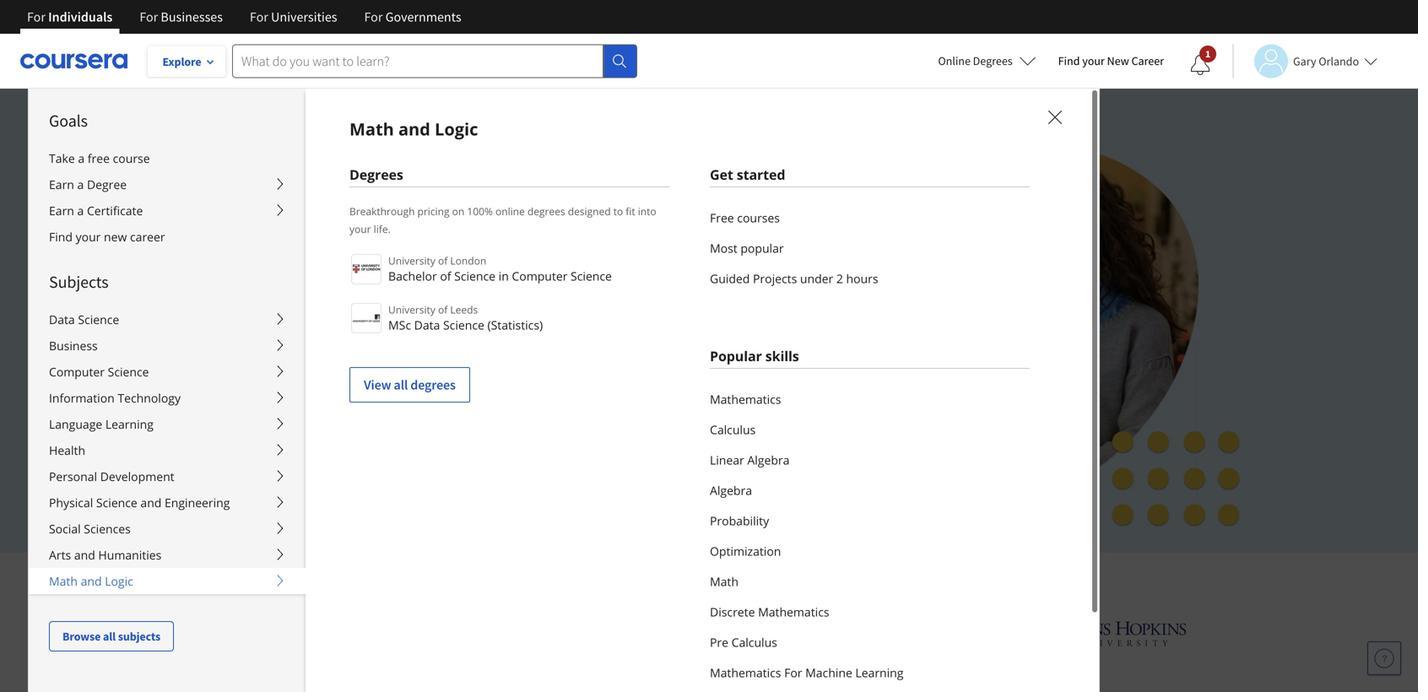 Task type: locate. For each thing, give the bounding box(es) containing it.
2 vertical spatial a
[[77, 203, 84, 219]]

1 vertical spatial degrees
[[410, 376, 456, 393]]

earn inside 'popup button'
[[49, 176, 74, 192]]

find
[[1058, 53, 1080, 68], [49, 229, 73, 245]]

0 vertical spatial find
[[1058, 53, 1080, 68]]

university inside university of london bachelor of science in computer science
[[388, 254, 435, 268]]

explore button
[[148, 46, 225, 77]]

1 vertical spatial with
[[870, 566, 911, 593]]

1 vertical spatial on
[[693, 237, 715, 262]]

math and logic inside 'popup button'
[[49, 573, 133, 589]]

with
[[296, 457, 323, 473], [870, 566, 911, 593]]

1 horizontal spatial free
[[710, 210, 734, 226]]

1 horizontal spatial degrees
[[527, 204, 565, 218]]

for for businesses
[[140, 8, 158, 25]]

help center image
[[1374, 648, 1394, 669]]

1 vertical spatial mathematics
[[758, 604, 829, 620]]

in inside university of london bachelor of science in computer science
[[499, 268, 509, 284]]

all right browse
[[103, 629, 116, 644]]

0 horizontal spatial to
[[370, 237, 388, 262]]

find left new
[[1058, 53, 1080, 68]]

list containing free courses
[[710, 203, 1030, 294]]

math
[[349, 117, 394, 141], [49, 573, 78, 589], [710, 574, 739, 590]]

get
[[710, 165, 733, 184]]

0 vertical spatial calculus
[[710, 422, 756, 438]]

2 earn from the top
[[49, 203, 74, 219]]

calculus up 'linear'
[[710, 422, 756, 438]]

science down "london"
[[454, 268, 495, 284]]

your inside explore menu element
[[76, 229, 101, 245]]

1 horizontal spatial all
[[394, 376, 408, 393]]

personal
[[49, 468, 97, 485]]

day
[[290, 417, 311, 434], [343, 457, 365, 473]]

0 vertical spatial mathematics
[[710, 391, 781, 407]]

for individuals
[[27, 8, 113, 25]]

browse all subjects button
[[49, 621, 174, 652]]

computer down class on the left top of the page
[[512, 268, 568, 284]]

popular skills
[[710, 347, 799, 365]]

subjects
[[118, 629, 160, 644]]

logic
[[435, 117, 478, 141], [105, 573, 133, 589]]

on up the guided
[[693, 237, 715, 262]]

for left machine
[[784, 665, 802, 681]]

in down "world-"
[[499, 268, 509, 284]]

0 horizontal spatial degrees
[[410, 376, 456, 393]]

0 horizontal spatial on
[[452, 204, 464, 218]]

all inside 'list'
[[394, 376, 408, 393]]

1 horizontal spatial find
[[1058, 53, 1080, 68]]

popular
[[710, 347, 762, 365]]

math and logic down the what do you want to learn? text field at left top
[[349, 117, 478, 141]]

1 horizontal spatial on
[[693, 237, 715, 262]]

physical
[[49, 495, 93, 511]]

0 horizontal spatial computer
[[49, 364, 105, 380]]

computer science
[[49, 364, 149, 380]]

and inside math and logic 'popup button'
[[81, 573, 102, 589]]

math up discrete
[[710, 574, 739, 590]]

discrete
[[710, 604, 755, 620]]

list
[[710, 203, 1030, 294], [710, 384, 1030, 692]]

algebra down 'linear'
[[710, 482, 752, 498]]

science up the information technology
[[108, 364, 149, 380]]

free
[[88, 150, 110, 166]]

7-
[[278, 417, 290, 434]]

university up msc
[[388, 303, 435, 317]]

None search field
[[232, 44, 637, 78]]

of left leeds
[[438, 303, 448, 317]]

with inside button
[[296, 457, 323, 473]]

1 horizontal spatial with
[[870, 566, 911, 593]]

your
[[1082, 53, 1105, 68], [349, 222, 371, 236], [76, 229, 101, 245], [219, 296, 259, 322]]

1 vertical spatial to
[[370, 237, 388, 262]]

learning inside 'link'
[[855, 665, 904, 681]]

data up business
[[49, 311, 75, 328]]

1 vertical spatial earn
[[49, 203, 74, 219]]

1 vertical spatial computer
[[49, 364, 105, 380]]

0 horizontal spatial degrees
[[349, 165, 403, 184]]

in inside unlimited access to 7,000+ world-class courses, hands-on projects, and job-ready certificate programs—all included in your subscription
[[720, 267, 736, 292]]

back
[[412, 457, 440, 473]]

and down development
[[140, 495, 162, 511]]

job-
[[336, 267, 370, 292]]

0 vertical spatial algebra
[[747, 452, 790, 468]]

0 horizontal spatial free
[[314, 417, 340, 434]]

mathematics down pre calculus
[[710, 665, 781, 681]]

0 horizontal spatial in
[[499, 268, 509, 284]]

math up coursera plus image
[[349, 117, 394, 141]]

1 horizontal spatial logic
[[435, 117, 478, 141]]

personal development button
[[29, 463, 306, 490]]

1 vertical spatial calculus
[[732, 634, 777, 650]]

2 vertical spatial mathematics
[[710, 665, 781, 681]]

to left fit in the left top of the page
[[613, 204, 623, 218]]

a for certificate
[[77, 203, 84, 219]]

governments
[[385, 8, 461, 25]]

0 horizontal spatial math and logic
[[49, 573, 133, 589]]

language learning button
[[29, 411, 306, 437]]

degrees inside online degrees popup button
[[973, 53, 1013, 68]]

with left 14-
[[296, 457, 323, 473]]

for governments
[[364, 8, 461, 25]]

a inside 'popup button'
[[77, 176, 84, 192]]

logic inside menu item
[[435, 117, 478, 141]]

data inside data science dropdown button
[[49, 311, 75, 328]]

with up discrete mathematics link
[[870, 566, 911, 593]]

logic down the what do you want to learn? text field at left top
[[435, 117, 478, 141]]

data
[[49, 311, 75, 328], [414, 317, 440, 333]]

find inside explore menu element
[[49, 229, 73, 245]]

all for subjects
[[103, 629, 116, 644]]

0 horizontal spatial data
[[49, 311, 75, 328]]

degrees right 'view'
[[410, 376, 456, 393]]

to inside unlimited access to 7,000+ world-class courses, hands-on projects, and job-ready certificate programs—all included in your subscription
[[370, 237, 388, 262]]

find for find your new career
[[1058, 53, 1080, 68]]

university of michigan image
[[696, 610, 740, 657]]

1 earn from the top
[[49, 176, 74, 192]]

breakthrough pricing on 100% online degrees designed to fit into your life.
[[349, 204, 656, 236]]

learning down pre calculus link
[[855, 665, 904, 681]]

hours
[[846, 271, 878, 287]]

degrees right online on the top of the page
[[527, 204, 565, 218]]

mathematics down popular skills
[[710, 391, 781, 407]]

1 vertical spatial university
[[388, 303, 435, 317]]

1 button
[[1177, 45, 1224, 85]]

gary
[[1293, 54, 1316, 69]]

data right msc
[[414, 317, 440, 333]]

in down most at the top of page
[[720, 267, 736, 292]]

data science button
[[29, 306, 306, 333]]

a left free
[[78, 150, 85, 166]]

2 university from the top
[[388, 303, 435, 317]]

goals
[[49, 110, 88, 131]]

1 vertical spatial logic
[[105, 573, 133, 589]]

physical science and engineering
[[49, 495, 230, 511]]

1 horizontal spatial data
[[414, 317, 440, 333]]

day left money-
[[343, 457, 365, 473]]

and down "arts and humanities"
[[81, 573, 102, 589]]

personal development
[[49, 468, 174, 485]]

science down leeds
[[443, 317, 484, 333]]

mathematics for machine learning link
[[710, 658, 1030, 688]]

university up bachelor
[[388, 254, 435, 268]]

2 horizontal spatial math
[[710, 574, 739, 590]]

ready
[[370, 267, 419, 292]]

leeds
[[450, 303, 478, 317]]

1 vertical spatial find
[[49, 229, 73, 245]]

for left businesses
[[140, 8, 158, 25]]

take a free course link
[[29, 145, 306, 171]]

find down earn a certificate
[[49, 229, 73, 245]]

projects,
[[219, 267, 294, 292]]

plus
[[1007, 566, 1047, 593]]

banner navigation
[[14, 0, 475, 34]]

math down arts
[[49, 573, 78, 589]]

0 horizontal spatial day
[[290, 417, 311, 434]]

science inside university of leeds msc data science (statistics)
[[443, 317, 484, 333]]

courses
[[737, 210, 780, 226]]

new
[[104, 229, 127, 245]]

1 vertical spatial math and logic
[[49, 573, 133, 589]]

0 vertical spatial a
[[78, 150, 85, 166]]

0 horizontal spatial all
[[103, 629, 116, 644]]

logic down humanities
[[105, 573, 133, 589]]

guarantee
[[443, 457, 504, 473]]

0 horizontal spatial with
[[296, 457, 323, 473]]

/year
[[262, 457, 293, 473]]

london
[[450, 254, 486, 268]]

university of leeds msc data science (statistics)
[[388, 303, 543, 333]]

all inside button
[[103, 629, 116, 644]]

0 vertical spatial logic
[[435, 117, 478, 141]]

calculus link
[[710, 414, 1030, 445]]

computer inside university of london bachelor of science in computer science
[[512, 268, 568, 284]]

for left governments
[[364, 8, 383, 25]]

0 vertical spatial to
[[613, 204, 623, 218]]

0 vertical spatial learning
[[105, 416, 154, 432]]

degrees up breakthrough
[[349, 165, 403, 184]]

a inside dropdown button
[[77, 203, 84, 219]]

certificate
[[423, 267, 509, 292]]

career
[[130, 229, 165, 245]]

to inside breakthrough pricing on 100% online degrees designed to fit into your life.
[[613, 204, 623, 218]]

mathematics
[[710, 391, 781, 407], [758, 604, 829, 620], [710, 665, 781, 681]]

projects
[[753, 271, 797, 287]]

to down life.
[[370, 237, 388, 262]]

and inside unlimited access to 7,000+ world-class courses, hands-on projects, and job-ready certificate programs—all included in your subscription
[[298, 267, 331, 292]]

0 horizontal spatial logic
[[105, 573, 133, 589]]

university of illinois at urbana-champaign image
[[231, 620, 363, 647]]

and down the what do you want to learn? text field at left top
[[398, 117, 430, 141]]

a down 'earn a degree'
[[77, 203, 84, 219]]

1 horizontal spatial in
[[720, 267, 736, 292]]

a left degree
[[77, 176, 84, 192]]

earn inside dropdown button
[[49, 203, 74, 219]]

1 horizontal spatial degrees
[[973, 53, 1013, 68]]

0 vertical spatial day
[[290, 417, 311, 434]]

degrees right online
[[973, 53, 1013, 68]]

math and logic
[[349, 117, 478, 141], [49, 573, 133, 589]]

earn a degree button
[[29, 171, 306, 198]]

learning down the information technology
[[105, 416, 154, 432]]

0 vertical spatial on
[[452, 204, 464, 218]]

1 vertical spatial algebra
[[710, 482, 752, 498]]

of for data
[[438, 303, 448, 317]]

calculus
[[710, 422, 756, 438], [732, 634, 777, 650]]

1 horizontal spatial math and logic
[[349, 117, 478, 141]]

0 vertical spatial math and logic
[[349, 117, 478, 141]]

explore
[[162, 54, 201, 69]]

for left individuals
[[27, 8, 46, 25]]

1 vertical spatial degrees
[[349, 165, 403, 184]]

earn for earn a degree
[[49, 176, 74, 192]]

0 vertical spatial free
[[710, 210, 734, 226]]

start
[[246, 417, 276, 434]]

and
[[398, 117, 430, 141], [298, 267, 331, 292], [140, 495, 162, 511], [74, 547, 95, 563], [721, 566, 757, 593], [81, 573, 102, 589]]

and down optimization
[[721, 566, 757, 593]]

and right arts
[[74, 547, 95, 563]]

of left "london"
[[438, 254, 448, 268]]

0 vertical spatial all
[[394, 376, 408, 393]]

1 vertical spatial all
[[103, 629, 116, 644]]

all right 'view'
[[394, 376, 408, 393]]

degrees
[[973, 53, 1013, 68], [349, 165, 403, 184]]

1 university from the top
[[388, 254, 435, 268]]

day right start
[[290, 417, 311, 434]]

in
[[720, 267, 736, 292], [499, 268, 509, 284]]

university
[[388, 254, 435, 268], [388, 303, 435, 317]]

into
[[638, 204, 656, 218]]

free up most at the top of page
[[710, 210, 734, 226]]

1 horizontal spatial day
[[343, 457, 365, 473]]

0 horizontal spatial math
[[49, 573, 78, 589]]

close image
[[1043, 106, 1065, 127], [1043, 106, 1065, 127], [1044, 106, 1066, 128]]

linear algebra
[[710, 452, 790, 468]]

math and logic down "arts and humanities"
[[49, 573, 133, 589]]

university inside university of leeds msc data science (statistics)
[[388, 303, 435, 317]]

most popular
[[710, 240, 784, 256]]

for for governments
[[364, 8, 383, 25]]

on left 100%
[[452, 204, 464, 218]]

mathematics inside 'link'
[[710, 665, 781, 681]]

sciences
[[84, 521, 131, 537]]

2 list from the top
[[710, 384, 1030, 692]]

fit
[[626, 204, 635, 218]]

earn for earn a certificate
[[49, 203, 74, 219]]

1 vertical spatial learning
[[855, 665, 904, 681]]

arts and humanities
[[49, 547, 161, 563]]

gary orlando button
[[1232, 44, 1378, 78]]

0 vertical spatial university
[[388, 254, 435, 268]]

free left trial
[[314, 417, 340, 434]]

1 vertical spatial free
[[314, 417, 340, 434]]

mathematics down leading universities and companies with coursera plus in the bottom of the page
[[758, 604, 829, 620]]

discrete mathematics
[[710, 604, 829, 620]]

skills
[[765, 347, 799, 365]]

1 list from the top
[[710, 203, 1030, 294]]

0 vertical spatial degrees
[[973, 53, 1013, 68]]

for left universities
[[250, 8, 268, 25]]

algebra right 'linear'
[[747, 452, 790, 468]]

probability
[[710, 513, 769, 529]]

1 horizontal spatial to
[[613, 204, 623, 218]]

companies
[[762, 566, 865, 593]]

1 vertical spatial list
[[710, 384, 1030, 692]]

0 vertical spatial earn
[[49, 176, 74, 192]]

computer down business
[[49, 364, 105, 380]]

guided
[[710, 271, 750, 287]]

/month,
[[240, 378, 288, 394]]

0 horizontal spatial find
[[49, 229, 73, 245]]

0 vertical spatial degrees
[[527, 204, 565, 218]]

technology
[[118, 390, 181, 406]]

earn down 'earn a degree'
[[49, 203, 74, 219]]

1 vertical spatial day
[[343, 457, 365, 473]]

1 horizontal spatial computer
[[512, 268, 568, 284]]

1 vertical spatial a
[[77, 176, 84, 192]]

0 vertical spatial with
[[296, 457, 323, 473]]

health
[[49, 442, 85, 458]]

earn down "take"
[[49, 176, 74, 192]]

list containing mathematics
[[710, 384, 1030, 692]]

calculus down discrete mathematics on the right of the page
[[732, 634, 777, 650]]

science down courses,
[[571, 268, 612, 284]]

of inside university of leeds msc data science (statistics)
[[438, 303, 448, 317]]

guided projects under 2 hours
[[710, 271, 878, 287]]

0 horizontal spatial learning
[[105, 416, 154, 432]]

and up subscription
[[298, 267, 331, 292]]

earn a certificate
[[49, 203, 143, 219]]

breakthrough
[[349, 204, 415, 218]]

0 vertical spatial list
[[710, 203, 1030, 294]]

1 horizontal spatial learning
[[855, 665, 904, 681]]

0 vertical spatial computer
[[512, 268, 568, 284]]

earn
[[49, 176, 74, 192], [49, 203, 74, 219]]

algebra link
[[710, 475, 1030, 506]]



Task type: vqa. For each thing, say whether or not it's contained in the screenshot.
The (Statistics)
yes



Task type: describe. For each thing, give the bounding box(es) containing it.
science up business
[[78, 311, 119, 328]]

businesses
[[161, 8, 223, 25]]

your inside unlimited access to 7,000+ world-class courses, hands-on projects, and job-ready certificate programs—all included in your subscription
[[219, 296, 259, 322]]

computer science button
[[29, 359, 306, 385]]

/year with 14-day money-back guarantee button
[[219, 456, 504, 474]]

university for bachelor
[[388, 254, 435, 268]]

humanities
[[98, 547, 161, 563]]

algebra inside 'link'
[[710, 482, 752, 498]]

most
[[710, 240, 737, 256]]

browse
[[62, 629, 101, 644]]

math inside 'popup button'
[[49, 573, 78, 589]]

cancel
[[291, 378, 328, 394]]

university of leeds logo image
[[351, 303, 382, 333]]

logic inside 'popup button'
[[105, 573, 133, 589]]

show notifications image
[[1190, 55, 1210, 75]]

degrees inside breakthrough pricing on 100% online degrees designed to fit into your life.
[[527, 204, 565, 218]]

science down personal development
[[96, 495, 137, 511]]

started
[[737, 165, 785, 184]]

14-
[[326, 457, 343, 473]]

data inside university of leeds msc data science (statistics)
[[414, 317, 440, 333]]

physical science and engineering button
[[29, 490, 306, 516]]

explore menu element
[[29, 89, 306, 652]]

mathematics link
[[710, 384, 1030, 414]]

for businesses
[[140, 8, 223, 25]]

language learning
[[49, 416, 154, 432]]

view all degrees link
[[349, 367, 470, 403]]

of for of
[[438, 254, 448, 268]]

pricing
[[417, 204, 449, 218]]

arts and humanities button
[[29, 542, 306, 568]]

and inside math and logic menu item
[[398, 117, 430, 141]]

math link
[[710, 566, 1030, 597]]

gary orlando
[[1293, 54, 1359, 69]]

mathematics for mathematics for machine learning
[[710, 665, 781, 681]]

trial
[[342, 417, 369, 434]]

coursera image
[[20, 47, 127, 74]]

individuals
[[48, 8, 113, 25]]

earn a certificate button
[[29, 198, 306, 224]]

learning inside dropdown button
[[105, 416, 154, 432]]

optimization
[[710, 543, 781, 559]]

business
[[49, 338, 98, 354]]

social sciences
[[49, 521, 131, 537]]

science inside 'dropdown button'
[[108, 364, 149, 380]]

linear
[[710, 452, 744, 468]]

unlimited
[[219, 237, 304, 262]]

and inside physical science and engineering dropdown button
[[140, 495, 162, 511]]

free inside math and logic menu item
[[710, 210, 734, 226]]

computer inside 'dropdown button'
[[49, 364, 105, 380]]

business button
[[29, 333, 306, 359]]

degrees inside 'list'
[[410, 376, 456, 393]]

machine
[[805, 665, 852, 681]]

probability link
[[710, 506, 1030, 536]]

degree
[[87, 176, 127, 192]]

linear algebra link
[[710, 445, 1030, 475]]

take
[[49, 150, 75, 166]]

leading
[[533, 566, 602, 593]]

100%
[[467, 204, 493, 218]]

for for universities
[[250, 8, 268, 25]]

mathematics for machine learning
[[710, 665, 904, 681]]

coursera
[[916, 566, 1002, 593]]

for for individuals
[[27, 8, 46, 25]]

bachelor
[[388, 268, 437, 284]]

1 horizontal spatial math
[[349, 117, 394, 141]]

math and logic button
[[29, 568, 306, 594]]

world-
[[455, 237, 510, 262]]

free inside button
[[314, 417, 340, 434]]

msc
[[388, 317, 411, 333]]

math and logic group
[[28, 0, 1100, 692]]

view
[[364, 376, 391, 393]]

popular
[[741, 240, 784, 256]]

/year with 14-day money-back guarantee
[[262, 457, 504, 473]]

university of london logo image
[[351, 254, 382, 284]]

health button
[[29, 437, 306, 463]]

course
[[113, 150, 150, 166]]

life.
[[374, 222, 391, 236]]

optimization link
[[710, 536, 1030, 566]]

university of london bachelor of science in computer science
[[388, 254, 612, 284]]

find your new career link
[[29, 224, 306, 250]]

online
[[938, 53, 971, 68]]

for universities
[[250, 8, 337, 25]]

coursera plus image
[[219, 158, 477, 184]]

mathematics for mathematics
[[710, 391, 781, 407]]

a for free
[[78, 150, 85, 166]]

under
[[800, 271, 833, 287]]

view all degrees list
[[349, 252, 669, 403]]

of down "london"
[[440, 268, 451, 284]]

all for degrees
[[394, 376, 408, 393]]

and inside the arts and humanities dropdown button
[[74, 547, 95, 563]]

university for msc
[[388, 303, 435, 317]]

What do you want to learn? text field
[[232, 44, 604, 78]]

social
[[49, 521, 81, 537]]

certificate
[[87, 203, 143, 219]]

free courses link
[[710, 203, 1030, 233]]

online
[[495, 204, 525, 218]]

your inside breakthrough pricing on 100% online degrees designed to fit into your life.
[[349, 222, 371, 236]]

information technology button
[[29, 385, 306, 411]]

class
[[510, 237, 552, 262]]

math and logic inside menu item
[[349, 117, 478, 141]]

start 7-day free trial
[[246, 417, 369, 434]]

subjects
[[49, 271, 109, 292]]

earn a degree
[[49, 176, 127, 192]]

unlimited access to 7,000+ world-class courses, hands-on projects, and job-ready certificate programs—all included in your subscription
[[219, 237, 736, 322]]

johns hopkins university image
[[1026, 618, 1187, 649]]

find for find your new career
[[49, 229, 73, 245]]

new
[[1107, 53, 1129, 68]]

math and logic menu item
[[305, 0, 1099, 692]]

on inside breakthrough pricing on 100% online degrees designed to fit into your life.
[[452, 204, 464, 218]]

designed
[[568, 204, 611, 218]]

universities
[[607, 566, 715, 593]]

social sciences button
[[29, 516, 306, 542]]

list for popular skills
[[710, 384, 1030, 692]]

for inside 'link'
[[784, 665, 802, 681]]

information
[[49, 390, 115, 406]]

browse all subjects
[[62, 629, 160, 644]]

pre calculus link
[[710, 627, 1030, 658]]

a for degree
[[77, 176, 84, 192]]

list for get started
[[710, 203, 1030, 294]]

orlando
[[1319, 54, 1359, 69]]

take a free course
[[49, 150, 150, 166]]

on inside unlimited access to 7,000+ world-class courses, hands-on projects, and job-ready certificate programs—all included in your subscription
[[693, 237, 715, 262]]

subscription
[[264, 296, 371, 322]]

find your new career
[[1058, 53, 1164, 68]]

degrees inside math and logic menu item
[[349, 165, 403, 184]]

calculus inside 'link'
[[710, 422, 756, 438]]



